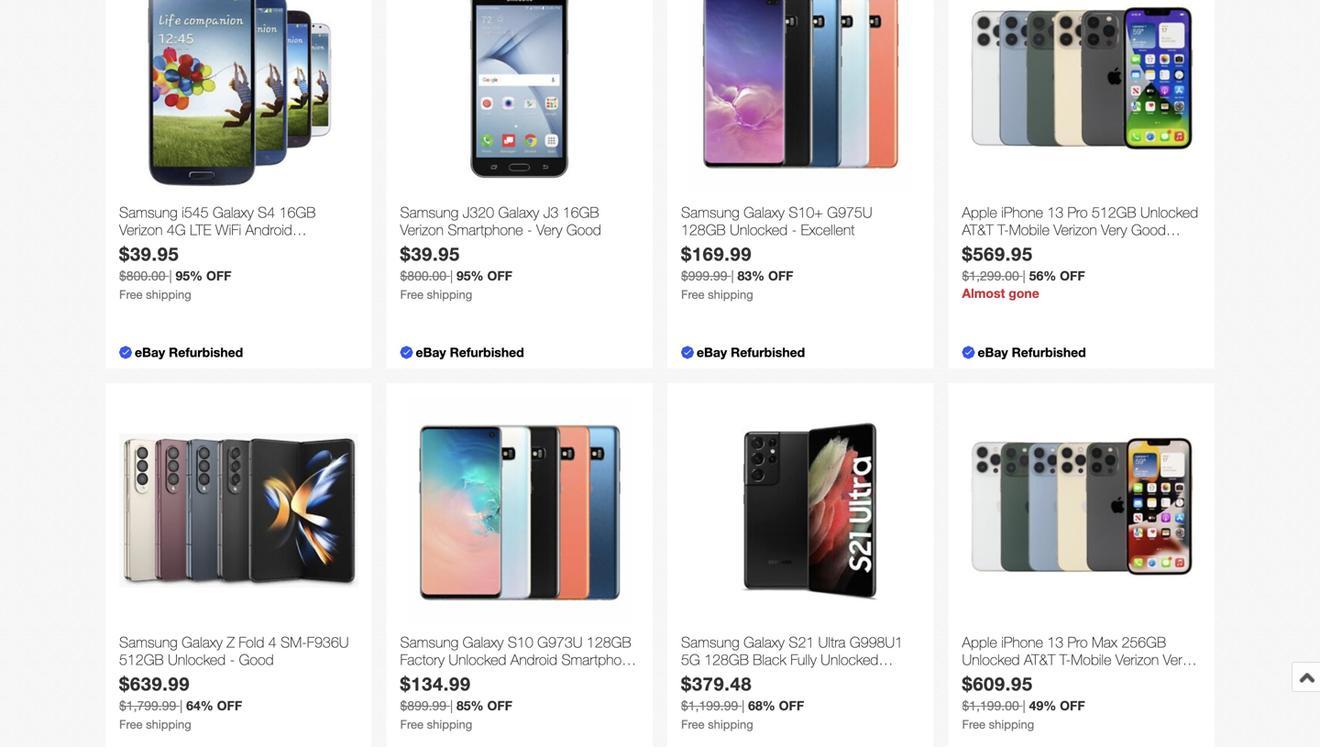 Task type: describe. For each thing, give the bounding box(es) containing it.
512gb inside apple iphone 13 pro 512gb unlocked at&t t-mobile verizon very good condition
[[1092, 204, 1137, 221]]

gone
[[1009, 286, 1040, 301]]

excellent inside samsung galaxy s10+ g975u 128gb unlocked - excellent $169.99 $999.99 | 83% off free shipping
[[801, 221, 855, 239]]

mobile inside apple iphone 13 pro 512gb unlocked at&t t-mobile verizon very good condition
[[1009, 221, 1050, 239]]

verizon inside apple iphone 13 pro 512gb unlocked at&t t-mobile verizon very good condition
[[1054, 221, 1097, 239]]

56%
[[1030, 268, 1057, 284]]

j320
[[463, 204, 494, 221]]

off inside $134.99 $899.99 | 85% off free shipping
[[487, 699, 513, 714]]

very inside samsung galaxy s10 g973u 128gb factory unlocked android smartphone - very good
[[410, 669, 436, 686]]

t- inside apple iphone 13 pro max 256gb unlocked at&t t-mobile verizon very good condition
[[1060, 651, 1071, 669]]

samsung galaxy z fold 4 sm-f936u 512gb unlocked - good $639.99 $1,799.99 | 64% off free shipping
[[119, 634, 349, 732]]

$39.95 inside samsung j320 galaxy j3 16gb verizon smartphone - very good $39.95 $800.00 | 95% off free shipping
[[400, 243, 460, 265]]

excellent
[[767, 669, 842, 686]]

ultra
[[819, 634, 846, 651]]

samsung galaxy s10+ g975u 128gb unlocked - excellent $169.99 $999.99 | 83% off free shipping
[[681, 204, 873, 302]]

iphone for $569.95
[[1002, 204, 1043, 221]]

free inside $379.48 $1,199.99 | 68% off free shipping
[[681, 718, 705, 732]]

samsung for 83%
[[681, 204, 740, 221]]

refurbished for smartphone
[[450, 345, 524, 360]]

$999.99
[[681, 268, 728, 284]]

unlocked inside samsung galaxy s10+ g975u 128gb unlocked - excellent $169.99 $999.99 | 83% off free shipping
[[730, 221, 788, 239]]

$379.48
[[681, 673, 752, 695]]

ebay refurbished for -
[[697, 345, 805, 360]]

samsung galaxy s10 g973u 128gb factory unlocked android smartphone - very good
[[400, 634, 637, 686]]

128gb for $169.99
[[681, 221, 726, 239]]

good inside samsung j320 galaxy j3 16gb verizon smartphone - very good $39.95 $800.00 | 95% off free shipping
[[567, 221, 601, 239]]

off inside $379.48 $1,199.99 | 68% off free shipping
[[779, 699, 804, 714]]

very inside apple iphone 13 pro max 256gb unlocked at&t t-mobile verizon very good condition
[[1163, 651, 1189, 669]]

samsung for -
[[119, 204, 178, 221]]

samsung for $639.99
[[119, 634, 178, 651]]

ebay for verizon
[[416, 345, 446, 360]]

free inside samsung galaxy s10+ g975u 128gb unlocked - excellent $169.99 $999.99 | 83% off free shipping
[[681, 288, 705, 302]]

13 for $569.95
[[1048, 204, 1064, 221]]

good inside samsung galaxy z fold 4 sm-f936u 512gb unlocked - good $639.99 $1,799.99 | 64% off free shipping
[[239, 651, 274, 669]]

pro for $569.95
[[1068, 204, 1088, 221]]

free inside $134.99 $899.99 | 85% off free shipping
[[400, 718, 424, 732]]

| inside $39.95 $800.00 | 95% off free shipping
[[169, 268, 172, 284]]

unlocked inside samsung galaxy z fold 4 sm-f936u 512gb unlocked - good $639.99 $1,799.99 | 64% off free shipping
[[168, 651, 226, 669]]

at&t inside apple iphone 13 pro 512gb unlocked at&t t-mobile verizon very good condition
[[962, 221, 994, 239]]

fully
[[791, 651, 817, 669]]

verizon inside apple iphone 13 pro max 256gb unlocked at&t t-mobile verizon very good condition
[[1116, 651, 1159, 669]]

excellent inside samsung i545 galaxy s4 16gb verizon 4g lte wifi android smartphone - excellent
[[208, 239, 262, 256]]

iphone for $609.95
[[1002, 634, 1043, 651]]

galaxy for $169.99
[[744, 204, 785, 221]]

5g
[[681, 651, 700, 669]]

good inside apple iphone 13 pro max 256gb unlocked at&t t-mobile verizon very good condition
[[962, 669, 997, 686]]

smartphone inside samsung galaxy s10 g973u 128gb factory unlocked android smartphone - very good
[[562, 651, 637, 669]]

shipping inside $609.95 $1,199.00 | 49% off free shipping
[[989, 718, 1035, 732]]

ebay refurbished for gone
[[978, 345, 1086, 360]]

| inside samsung j320 galaxy j3 16gb verizon smartphone - very good $39.95 $800.00 | 95% off free shipping
[[450, 268, 453, 284]]

galaxy inside samsung j320 galaxy j3 16gb verizon smartphone - very good $39.95 $800.00 | 95% off free shipping
[[498, 204, 539, 221]]

samsung for excellent
[[681, 634, 740, 651]]

shipping inside $379.48 $1,199.99 | 68% off free shipping
[[708, 718, 754, 732]]

android inside samsung i545 galaxy s4 16gb verizon 4g lte wifi android smartphone - excellent
[[245, 221, 292, 239]]

apple for $569.95
[[962, 204, 998, 221]]

samsung galaxy s21 ultra g998u1 5g 128gb black fully unlocked gsm+cdma excellent
[[681, 634, 903, 686]]

i545
[[182, 204, 209, 221]]

galaxy for fully
[[744, 634, 785, 651]]

j3
[[544, 204, 559, 221]]

85%
[[457, 699, 484, 714]]

off inside $609.95 $1,199.00 | 49% off free shipping
[[1060, 699, 1085, 714]]

16gb for smartphone
[[279, 204, 316, 221]]

$569.95
[[962, 243, 1033, 265]]

| inside samsung galaxy s10+ g975u 128gb unlocked - excellent $169.99 $999.99 | 83% off free shipping
[[731, 268, 734, 284]]

- inside samsung i545 galaxy s4 16gb verizon 4g lte wifi android smartphone - excellent
[[199, 239, 204, 256]]

samsung galaxy z fold 4 sm-f936u 512gb unlocked - good link
[[119, 634, 358, 673]]

smartphone inside samsung j320 galaxy j3 16gb verizon smartphone - very good $39.95 $800.00 | 95% off free shipping
[[448, 221, 523, 239]]

galaxy for smartphone
[[463, 634, 504, 651]]

samsung i545 galaxy s4 16gb verizon 4g lte wifi android smartphone - excellent
[[119, 204, 316, 256]]

mobile inside apple iphone 13 pro max 256gb unlocked at&t t-mobile verizon very good condition
[[1071, 651, 1112, 669]]

sm-
[[281, 634, 307, 651]]

512gb inside samsung galaxy z fold 4 sm-f936u 512gb unlocked - good $639.99 $1,799.99 | 64% off free shipping
[[119, 651, 164, 669]]

$609.95 $1,199.00 | 49% off free shipping
[[962, 673, 1085, 732]]

unlocked inside samsung galaxy s21 ultra g998u1 5g 128gb black fully unlocked gsm+cdma excellent
[[821, 651, 879, 669]]

$609.95
[[962, 673, 1033, 695]]

unlocked inside samsung galaxy s10 g973u 128gb factory unlocked android smartphone - very good
[[449, 651, 507, 669]]

samsung j320 galaxy j3 16gb verizon smartphone - very good link
[[400, 204, 639, 243]]

$134.99 $899.99 | 85% off free shipping
[[400, 673, 513, 732]]

$379.48 $1,199.99 | 68% off free shipping
[[681, 673, 804, 732]]

- inside samsung j320 galaxy j3 16gb verizon smartphone - very good $39.95 $800.00 | 95% off free shipping
[[527, 221, 532, 239]]

4g
[[167, 221, 186, 239]]

samsung galaxy s21 ultra g998u1 5g 128gb black fully unlocked gsm+cdma excellent link
[[681, 634, 920, 686]]

$1,799.99
[[119, 699, 176, 714]]

refurbished for shipping
[[169, 345, 243, 360]]

pro for $609.95
[[1068, 634, 1088, 651]]

unlocked inside apple iphone 13 pro 512gb unlocked at&t t-mobile verizon very good condition
[[1141, 204, 1199, 221]]

t- inside apple iphone 13 pro 512gb unlocked at&t t-mobile verizon very good condition
[[998, 221, 1009, 239]]

$1,299.00
[[962, 268, 1020, 284]]

almost
[[962, 286, 1005, 301]]



Task type: locate. For each thing, give the bounding box(es) containing it.
shipping inside samsung galaxy z fold 4 sm-f936u 512gb unlocked - good $639.99 $1,799.99 | 64% off free shipping
[[146, 718, 191, 732]]

off right 56%
[[1060, 268, 1085, 284]]

| left 68%
[[742, 699, 745, 714]]

pro inside apple iphone 13 pro 512gb unlocked at&t t-mobile verizon very good condition
[[1068, 204, 1088, 221]]

smartphone
[[448, 221, 523, 239], [119, 239, 195, 256], [562, 651, 637, 669]]

0 horizontal spatial smartphone
[[119, 239, 195, 256]]

android
[[245, 221, 292, 239], [511, 651, 558, 669]]

4 refurbished from the left
[[1012, 345, 1086, 360]]

1 horizontal spatial $800.00
[[400, 268, 447, 284]]

2 13 from the top
[[1048, 634, 1064, 651]]

s10+
[[789, 204, 823, 221]]

| inside $134.99 $899.99 | 85% off free shipping
[[450, 699, 453, 714]]

1 horizontal spatial 16gb
[[563, 204, 599, 221]]

samsung for $800.00
[[400, 204, 459, 221]]

lte
[[190, 221, 211, 239]]

samsung inside samsung galaxy z fold 4 sm-f936u 512gb unlocked - good $639.99 $1,799.99 | 64% off free shipping
[[119, 634, 178, 651]]

4
[[269, 634, 277, 651]]

samsung for good
[[400, 634, 459, 651]]

ebay refurbished for smartphone
[[416, 345, 524, 360]]

g973u
[[538, 634, 583, 651]]

s4
[[258, 204, 275, 221]]

t-
[[998, 221, 1009, 239], [1060, 651, 1071, 669]]

apple iphone 13 pro max 256gb unlocked at&t t-mobile verizon very good condition link
[[962, 634, 1201, 686]]

| left 64% on the bottom of the page
[[180, 699, 183, 714]]

49%
[[1030, 699, 1057, 714]]

$134.99
[[400, 673, 471, 695]]

1 iphone from the top
[[1002, 204, 1043, 221]]

max
[[1092, 634, 1118, 651]]

$39.95 inside $39.95 $800.00 | 95% off free shipping
[[119, 243, 179, 265]]

at&t up $609.95 $1,199.00 | 49% off free shipping
[[1024, 651, 1056, 669]]

95%
[[176, 268, 203, 284], [457, 268, 484, 284]]

s21
[[789, 634, 815, 651]]

smartphone down j320
[[448, 221, 523, 239]]

13 left max
[[1048, 634, 1064, 651]]

galaxy up the wifi
[[213, 204, 254, 221]]

galaxy inside samsung i545 galaxy s4 16gb verizon 4g lte wifi android smartphone - excellent
[[213, 204, 254, 221]]

128gb
[[681, 221, 726, 239], [587, 634, 631, 651], [704, 651, 749, 669]]

4 ebay from the left
[[978, 345, 1008, 360]]

ebay refurbished for shipping
[[135, 345, 243, 360]]

pro inside apple iphone 13 pro max 256gb unlocked at&t t-mobile verizon very good condition
[[1068, 634, 1088, 651]]

2 95% from the left
[[457, 268, 484, 284]]

0 horizontal spatial $39.95
[[119, 243, 179, 265]]

off right 49%
[[1060, 699, 1085, 714]]

pro left max
[[1068, 634, 1088, 651]]

samsung i545 galaxy s4 16gb verizon 4g lte wifi android smartphone - excellent link
[[119, 204, 358, 256]]

apple iphone 13 pro 512gb unlocked at&t t-mobile verizon very good condition link
[[962, 204, 1201, 256]]

$800.00 inside samsung j320 galaxy j3 16gb verizon smartphone - very good $39.95 $800.00 | 95% off free shipping
[[400, 268, 447, 284]]

68%
[[748, 699, 776, 714]]

64%
[[186, 699, 213, 714]]

very inside apple iphone 13 pro 512gb unlocked at&t t-mobile verizon very good condition
[[1102, 221, 1128, 239]]

unlocked inside apple iphone 13 pro max 256gb unlocked at&t t-mobile verizon very good condition
[[962, 651, 1020, 669]]

95% inside samsung j320 galaxy j3 16gb verizon smartphone - very good $39.95 $800.00 | 95% off free shipping
[[457, 268, 484, 284]]

1 horizontal spatial at&t
[[1024, 651, 1056, 669]]

- inside samsung galaxy z fold 4 sm-f936u 512gb unlocked - good $639.99 $1,799.99 | 64% off free shipping
[[230, 651, 235, 669]]

f936u
[[307, 634, 349, 651]]

0 horizontal spatial at&t
[[962, 221, 994, 239]]

| inside the "$569.95 $1,299.00 | 56% off almost gone"
[[1023, 268, 1026, 284]]

condition up $1,299.00
[[962, 239, 1021, 256]]

| up gone
[[1023, 268, 1026, 284]]

128gb up gsm+cdma
[[704, 651, 749, 669]]

off inside samsung galaxy s10+ g975u 128gb unlocked - excellent $169.99 $999.99 | 83% off free shipping
[[768, 268, 794, 284]]

off right "83%"
[[768, 268, 794, 284]]

very
[[537, 221, 563, 239], [1102, 221, 1128, 239], [1163, 651, 1189, 669], [410, 669, 436, 686]]

mobile up $569.95
[[1009, 221, 1050, 239]]

excellent
[[801, 221, 855, 239], [208, 239, 262, 256]]

samsung inside samsung galaxy s21 ultra g998u1 5g 128gb black fully unlocked gsm+cdma excellent
[[681, 634, 740, 651]]

| down 4g
[[169, 268, 172, 284]]

1 vertical spatial at&t
[[1024, 651, 1056, 669]]

condition
[[962, 239, 1021, 256], [1001, 669, 1060, 686]]

- inside samsung galaxy s10 g973u 128gb factory unlocked android smartphone - very good
[[400, 669, 405, 686]]

samsung up 4g
[[119, 204, 178, 221]]

16gb
[[279, 204, 316, 221], [563, 204, 599, 221]]

s10
[[508, 634, 533, 651]]

gsm+cdma
[[681, 669, 763, 686]]

1 horizontal spatial t-
[[1060, 651, 1071, 669]]

16gb for $39.95
[[563, 204, 599, 221]]

$1,199.00
[[962, 699, 1020, 714]]

apple iphone 13 pro max 256gb unlocked at&t t-mobile verizon very good condition
[[962, 634, 1189, 686]]

free inside $39.95 $800.00 | 95% off free shipping
[[119, 288, 143, 302]]

iphone
[[1002, 204, 1043, 221], [1002, 634, 1043, 651]]

g975u
[[827, 204, 873, 221]]

shipping down 4g
[[146, 288, 191, 302]]

$1,199.99
[[681, 699, 738, 714]]

condition inside apple iphone 13 pro 512gb unlocked at&t t-mobile verizon very good condition
[[962, 239, 1021, 256]]

galaxy for unlocked
[[182, 634, 223, 651]]

ebay
[[135, 345, 165, 360], [416, 345, 446, 360], [697, 345, 727, 360], [978, 345, 1008, 360]]

samsung inside samsung i545 galaxy s4 16gb verizon 4g lte wifi android smartphone - excellent
[[119, 204, 178, 221]]

1 pro from the top
[[1068, 204, 1088, 221]]

1 ebay refurbished from the left
[[135, 345, 243, 360]]

unlocked
[[1141, 204, 1199, 221], [730, 221, 788, 239], [168, 651, 226, 669], [449, 651, 507, 669], [821, 651, 879, 669], [962, 651, 1020, 669]]

13
[[1048, 204, 1064, 221], [1048, 634, 1064, 651]]

at&t
[[962, 221, 994, 239], [1024, 651, 1056, 669]]

galaxy left j3
[[498, 204, 539, 221]]

galaxy inside samsung galaxy s21 ultra g998u1 5g 128gb black fully unlocked gsm+cdma excellent
[[744, 634, 785, 651]]

android down the s4
[[245, 221, 292, 239]]

free inside samsung galaxy z fold 4 sm-f936u 512gb unlocked - good $639.99 $1,799.99 | 64% off free shipping
[[119, 718, 143, 732]]

| inside $609.95 $1,199.00 | 49% off free shipping
[[1023, 699, 1026, 714]]

1 vertical spatial mobile
[[1071, 651, 1112, 669]]

condition inside apple iphone 13 pro max 256gb unlocked at&t t-mobile verizon very good condition
[[1001, 669, 1060, 686]]

0 vertical spatial at&t
[[962, 221, 994, 239]]

android inside samsung galaxy s10 g973u 128gb factory unlocked android smartphone - very good
[[511, 651, 558, 669]]

black
[[753, 651, 787, 669]]

verizon
[[119, 221, 163, 239], [400, 221, 444, 239], [1054, 221, 1097, 239], [1116, 651, 1159, 669]]

| inside $379.48 $1,199.99 | 68% off free shipping
[[742, 699, 745, 714]]

16gb right the s4
[[279, 204, 316, 221]]

fold
[[239, 634, 264, 651]]

| inside samsung galaxy z fold 4 sm-f936u 512gb unlocked - good $639.99 $1,799.99 | 64% off free shipping
[[180, 699, 183, 714]]

galaxy inside samsung galaxy s10 g973u 128gb factory unlocked android smartphone - very good
[[463, 634, 504, 651]]

factory
[[400, 651, 445, 669]]

apple up $569.95
[[962, 204, 998, 221]]

apple inside apple iphone 13 pro max 256gb unlocked at&t t-mobile verizon very good condition
[[962, 634, 998, 651]]

128gb right the g973u
[[587, 634, 631, 651]]

1 horizontal spatial $39.95
[[400, 243, 460, 265]]

2 ebay refurbished from the left
[[416, 345, 524, 360]]

0 horizontal spatial 512gb
[[119, 651, 164, 669]]

pro up the "$569.95 $1,299.00 | 56% off almost gone"
[[1068, 204, 1088, 221]]

0 horizontal spatial t-
[[998, 221, 1009, 239]]

shipping inside samsung j320 galaxy j3 16gb verizon smartphone - very good $39.95 $800.00 | 95% off free shipping
[[427, 288, 472, 302]]

95% inside $39.95 $800.00 | 95% off free shipping
[[176, 268, 203, 284]]

1 vertical spatial iphone
[[1002, 634, 1043, 651]]

excellent down the wifi
[[208, 239, 262, 256]]

2 pro from the top
[[1068, 634, 1088, 651]]

at&t inside apple iphone 13 pro max 256gb unlocked at&t t-mobile verizon very good condition
[[1024, 651, 1056, 669]]

1 horizontal spatial android
[[511, 651, 558, 669]]

free inside samsung j320 galaxy j3 16gb verizon smartphone - very good $39.95 $800.00 | 95% off free shipping
[[400, 288, 424, 302]]

0 vertical spatial pro
[[1068, 204, 1088, 221]]

samsung inside samsung galaxy s10 g973u 128gb factory unlocked android smartphone - very good
[[400, 634, 459, 651]]

0 vertical spatial android
[[245, 221, 292, 239]]

t- up $609.95 $1,199.00 | 49% off free shipping
[[1060, 651, 1071, 669]]

$169.99
[[681, 243, 752, 265]]

samsung up 5g
[[681, 634, 740, 651]]

smartphone down 4g
[[119, 239, 195, 256]]

iphone inside apple iphone 13 pro max 256gb unlocked at&t t-mobile verizon very good condition
[[1002, 634, 1043, 651]]

t- up $569.95
[[998, 221, 1009, 239]]

95% down lte
[[176, 268, 203, 284]]

off inside samsung galaxy z fold 4 sm-f936u 512gb unlocked - good $639.99 $1,799.99 | 64% off free shipping
[[217, 699, 242, 714]]

condition up 49%
[[1001, 669, 1060, 686]]

1 horizontal spatial smartphone
[[448, 221, 523, 239]]

16gb inside samsung i545 galaxy s4 16gb verizon 4g lte wifi android smartphone - excellent
[[279, 204, 316, 221]]

off
[[206, 268, 232, 284], [487, 268, 513, 284], [768, 268, 794, 284], [1060, 268, 1085, 284], [217, 699, 242, 714], [487, 699, 513, 714], [779, 699, 804, 714], [1060, 699, 1085, 714]]

0 horizontal spatial $800.00
[[119, 268, 166, 284]]

android down s10 at left
[[511, 651, 558, 669]]

iphone up $569.95
[[1002, 204, 1043, 221]]

$800.00
[[119, 268, 166, 284], [400, 268, 447, 284]]

samsung left j320
[[400, 204, 459, 221]]

2 $39.95 from the left
[[400, 243, 460, 265]]

$800.00 inside $39.95 $800.00 | 95% off free shipping
[[119, 268, 166, 284]]

1 horizontal spatial 512gb
[[1092, 204, 1137, 221]]

galaxy up the black
[[744, 634, 785, 651]]

samsung up $639.99
[[119, 634, 178, 651]]

0 vertical spatial t-
[[998, 221, 1009, 239]]

128gb inside samsung galaxy s10 g973u 128gb factory unlocked android smartphone - very good
[[587, 634, 631, 651]]

$899.99
[[400, 699, 447, 714]]

off right 64% on the bottom of the page
[[217, 699, 242, 714]]

128gb up $169.99
[[681, 221, 726, 239]]

shipping
[[146, 288, 191, 302], [427, 288, 472, 302], [708, 288, 754, 302], [146, 718, 191, 732], [427, 718, 472, 732], [708, 718, 754, 732], [989, 718, 1035, 732]]

1 ebay from the left
[[135, 345, 165, 360]]

apple iphone 13 pro 512gb unlocked at&t t-mobile verizon very good condition
[[962, 204, 1199, 256]]

128gb inside samsung galaxy s10+ g975u 128gb unlocked - excellent $169.99 $999.99 | 83% off free shipping
[[681, 221, 726, 239]]

good inside apple iphone 13 pro 512gb unlocked at&t t-mobile verizon very good condition
[[1132, 221, 1166, 239]]

- inside samsung galaxy s10+ g975u 128gb unlocked - excellent $169.99 $999.99 | 83% off free shipping
[[792, 221, 797, 239]]

1 vertical spatial 512gb
[[119, 651, 164, 669]]

128gb for smartphone
[[587, 634, 631, 651]]

off inside the "$569.95 $1,299.00 | 56% off almost gone"
[[1060, 268, 1085, 284]]

off down samsung j320 galaxy j3 16gb verizon smartphone - very good link
[[487, 268, 513, 284]]

shipping down $1,199.99 at the right bottom of the page
[[708, 718, 754, 732]]

0 vertical spatial apple
[[962, 204, 998, 221]]

$39.95 $800.00 | 95% off free shipping
[[119, 243, 232, 302]]

iphone inside apple iphone 13 pro 512gb unlocked at&t t-mobile verizon very good condition
[[1002, 204, 1043, 221]]

galaxy left s10 at left
[[463, 634, 504, 651]]

2 ebay from the left
[[416, 345, 446, 360]]

1 apple from the top
[[962, 204, 998, 221]]

shipping inside $39.95 $800.00 | 95% off free shipping
[[146, 288, 191, 302]]

galaxy
[[213, 204, 254, 221], [498, 204, 539, 221], [744, 204, 785, 221], [182, 634, 223, 651], [463, 634, 504, 651], [744, 634, 785, 651]]

ebay for free
[[135, 345, 165, 360]]

mobile
[[1009, 221, 1050, 239], [1071, 651, 1112, 669]]

1 95% from the left
[[176, 268, 203, 284]]

| left "83%"
[[731, 268, 734, 284]]

83%
[[738, 268, 765, 284]]

1 vertical spatial android
[[511, 651, 558, 669]]

z
[[227, 634, 235, 651]]

1 horizontal spatial 95%
[[457, 268, 484, 284]]

verizon inside samsung j320 galaxy j3 16gb verizon smartphone - very good $39.95 $800.00 | 95% off free shipping
[[400, 221, 444, 239]]

pro
[[1068, 204, 1088, 221], [1068, 634, 1088, 651]]

samsung inside samsung galaxy s10+ g975u 128gb unlocked - excellent $169.99 $999.99 | 83% off free shipping
[[681, 204, 740, 221]]

0 vertical spatial condition
[[962, 239, 1021, 256]]

very inside samsung j320 galaxy j3 16gb verizon smartphone - very good $39.95 $800.00 | 95% off free shipping
[[537, 221, 563, 239]]

1 vertical spatial pro
[[1068, 634, 1088, 651]]

ebay for almost
[[978, 345, 1008, 360]]

1 13 from the top
[[1048, 204, 1064, 221]]

2 horizontal spatial smartphone
[[562, 651, 637, 669]]

g998u1
[[850, 634, 903, 651]]

good
[[567, 221, 601, 239], [1132, 221, 1166, 239], [239, 651, 274, 669], [440, 669, 474, 686], [962, 669, 997, 686]]

samsung
[[119, 204, 178, 221], [400, 204, 459, 221], [681, 204, 740, 221], [119, 634, 178, 651], [400, 634, 459, 651], [681, 634, 740, 651]]

0 vertical spatial mobile
[[1009, 221, 1050, 239]]

13 up 56%
[[1048, 204, 1064, 221]]

0 horizontal spatial mobile
[[1009, 221, 1050, 239]]

1 vertical spatial apple
[[962, 634, 998, 651]]

apple for $609.95
[[962, 634, 998, 651]]

smartphone down the g973u
[[562, 651, 637, 669]]

shipping down "83%"
[[708, 288, 754, 302]]

refurbished
[[169, 345, 243, 360], [450, 345, 524, 360], [731, 345, 805, 360], [1012, 345, 1086, 360]]

samsung up $169.99
[[681, 204, 740, 221]]

| down samsung j320 galaxy j3 16gb verizon smartphone - very good link
[[450, 268, 453, 284]]

1 vertical spatial 13
[[1048, 634, 1064, 651]]

mobile down max
[[1071, 651, 1112, 669]]

0 horizontal spatial excellent
[[208, 239, 262, 256]]

shipping inside $134.99 $899.99 | 85% off free shipping
[[427, 718, 472, 732]]

2 iphone from the top
[[1002, 634, 1043, 651]]

iphone up $609.95 on the right bottom of the page
[[1002, 634, 1043, 651]]

smartphone inside samsung i545 galaxy s4 16gb verizon 4g lte wifi android smartphone - excellent
[[119, 239, 195, 256]]

shipping down '85%' at the left bottom
[[427, 718, 472, 732]]

2 16gb from the left
[[563, 204, 599, 221]]

0 vertical spatial iphone
[[1002, 204, 1043, 221]]

samsung inside samsung j320 galaxy j3 16gb verizon smartphone - very good $39.95 $800.00 | 95% off free shipping
[[400, 204, 459, 221]]

apple inside apple iphone 13 pro 512gb unlocked at&t t-mobile verizon very good condition
[[962, 204, 998, 221]]

| left '85%' at the left bottom
[[450, 699, 453, 714]]

off right '85%' at the left bottom
[[487, 699, 513, 714]]

1 $39.95 from the left
[[119, 243, 179, 265]]

samsung galaxy s10+ g975u 128gb unlocked - excellent link
[[681, 204, 920, 243]]

apple up $609.95 on the right bottom of the page
[[962, 634, 998, 651]]

2 $800.00 from the left
[[400, 268, 447, 284]]

1 16gb from the left
[[279, 204, 316, 221]]

0 horizontal spatial 16gb
[[279, 204, 316, 221]]

off inside samsung j320 galaxy j3 16gb verizon smartphone - very good $39.95 $800.00 | 95% off free shipping
[[487, 268, 513, 284]]

1 refurbished from the left
[[169, 345, 243, 360]]

shipping down j320
[[427, 288, 472, 302]]

free
[[119, 288, 143, 302], [400, 288, 424, 302], [681, 288, 705, 302], [119, 718, 143, 732], [400, 718, 424, 732], [681, 718, 705, 732], [962, 718, 986, 732]]

galaxy left s10+
[[744, 204, 785, 221]]

1 vertical spatial condition
[[1001, 669, 1060, 686]]

off inside $39.95 $800.00 | 95% off free shipping
[[206, 268, 232, 284]]

at&t up $569.95
[[962, 221, 994, 239]]

samsung j320 galaxy j3 16gb verizon smartphone - very good $39.95 $800.00 | 95% off free shipping
[[400, 204, 601, 302]]

samsung galaxy s10 g973u 128gb factory unlocked android smartphone - very good link
[[400, 634, 639, 686]]

verizon inside samsung i545 galaxy s4 16gb verizon 4g lte wifi android smartphone - excellent
[[119, 221, 163, 239]]

ebay for unlocked
[[697, 345, 727, 360]]

| left 49%
[[1023, 699, 1026, 714]]

off right 68%
[[779, 699, 804, 714]]

apple
[[962, 204, 998, 221], [962, 634, 998, 651]]

1 $800.00 from the left
[[119, 268, 166, 284]]

0 horizontal spatial android
[[245, 221, 292, 239]]

0 vertical spatial 512gb
[[1092, 204, 1137, 221]]

0 vertical spatial 13
[[1048, 204, 1064, 221]]

3 ebay from the left
[[697, 345, 727, 360]]

galaxy left z
[[182, 634, 223, 651]]

$39.95
[[119, 243, 179, 265], [400, 243, 460, 265]]

1 vertical spatial t-
[[1060, 651, 1071, 669]]

off down samsung i545 galaxy s4 16gb verizon 4g lte wifi android smartphone - excellent
[[206, 268, 232, 284]]

13 inside apple iphone 13 pro 512gb unlocked at&t t-mobile verizon very good condition
[[1048, 204, 1064, 221]]

3 refurbished from the left
[[731, 345, 805, 360]]

16gb inside samsung j320 galaxy j3 16gb verizon smartphone - very good $39.95 $800.00 | 95% off free shipping
[[563, 204, 599, 221]]

256gb
[[1122, 634, 1167, 651]]

free inside $609.95 $1,199.00 | 49% off free shipping
[[962, 718, 986, 732]]

refurbished for gone
[[1012, 345, 1086, 360]]

95% down j320
[[457, 268, 484, 284]]

shipping down $1,799.99
[[146, 718, 191, 732]]

16gb right j3
[[563, 204, 599, 221]]

-
[[527, 221, 532, 239], [792, 221, 797, 239], [199, 239, 204, 256], [230, 651, 235, 669], [400, 669, 405, 686]]

3 ebay refurbished from the left
[[697, 345, 805, 360]]

13 for $609.95
[[1048, 634, 1064, 651]]

excellent down s10+
[[801, 221, 855, 239]]

1 horizontal spatial excellent
[[801, 221, 855, 239]]

samsung up factory
[[400, 634, 459, 651]]

refurbished for -
[[731, 345, 805, 360]]

shipping inside samsung galaxy s10+ g975u 128gb unlocked - excellent $169.99 $999.99 | 83% off free shipping
[[708, 288, 754, 302]]

$639.99
[[119, 673, 190, 695]]

wifi
[[216, 221, 241, 239]]

galaxy inside samsung galaxy s10+ g975u 128gb unlocked - excellent $169.99 $999.99 | 83% off free shipping
[[744, 204, 785, 221]]

0 horizontal spatial 95%
[[176, 268, 203, 284]]

2 refurbished from the left
[[450, 345, 524, 360]]

512gb
[[1092, 204, 1137, 221], [119, 651, 164, 669]]

good inside samsung galaxy s10 g973u 128gb factory unlocked android smartphone - very good
[[440, 669, 474, 686]]

shipping down $1,199.00
[[989, 718, 1035, 732]]

128gb inside samsung galaxy s21 ultra g998u1 5g 128gb black fully unlocked gsm+cdma excellent
[[704, 651, 749, 669]]

ebay refurbished
[[135, 345, 243, 360], [416, 345, 524, 360], [697, 345, 805, 360], [978, 345, 1086, 360]]

|
[[169, 268, 172, 284], [450, 268, 453, 284], [731, 268, 734, 284], [1023, 268, 1026, 284], [180, 699, 183, 714], [450, 699, 453, 714], [742, 699, 745, 714], [1023, 699, 1026, 714]]

2 apple from the top
[[962, 634, 998, 651]]

4 ebay refurbished from the left
[[978, 345, 1086, 360]]

$569.95 $1,299.00 | 56% off almost gone
[[962, 243, 1085, 301]]

1 horizontal spatial mobile
[[1071, 651, 1112, 669]]



Task type: vqa. For each thing, say whether or not it's contained in the screenshot.
"$609.95 $1,199.00 | 49% OFF FREE SHIPPING"
yes



